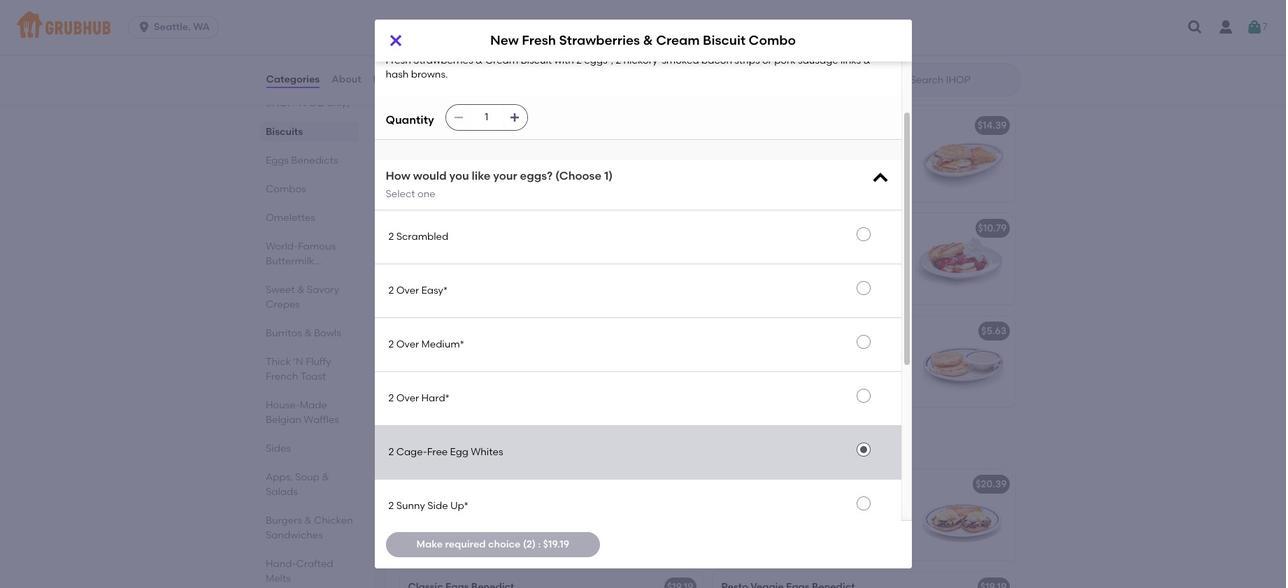 Task type: locate. For each thing, give the bounding box(es) containing it.
0 vertical spatial browns.
[[411, 69, 448, 81]]

:
[[538, 539, 541, 550]]

2 vertical spatial over
[[396, 393, 419, 404]]

eggs?
[[520, 170, 553, 183]]

chicken up sandwiches
[[314, 515, 353, 527]]

2 vertical spatial poblano
[[807, 541, 846, 553]]

1 horizontal spatial $19.19
[[667, 478, 694, 490]]

flaky for filled
[[763, 242, 785, 254]]

hickory- down gravy,
[[508, 271, 546, 283]]

on down bacon,
[[465, 527, 478, 539]]

whipped
[[825, 285, 866, 297], [778, 359, 819, 371]]

eggs benedicts up bacon
[[397, 437, 510, 454]]

hash up pork.
[[518, 285, 542, 297]]

house-
[[265, 399, 300, 411]]

1 horizontal spatial eggs*
[[767, 541, 795, 553]]

browns. down gravy
[[544, 285, 581, 297]]

1 horizontal spatial hollandaise
[[722, 555, 777, 567]]

buttermilk up the cheesecake
[[787, 242, 836, 254]]

chicken inside the burgers & chicken sandwiches
[[314, 515, 353, 527]]

1 horizontal spatial poached
[[722, 541, 765, 553]]

0 vertical spatial eggs*,
[[584, 54, 614, 66]]

hickory- inside smoky bourbon bacon jam, hickory- smoked bacon, poached eggs* & hollandaise on an english muffin.
[[541, 498, 580, 510]]

new fresh strawberries & cream biscuit image
[[910, 213, 1015, 304]]

warm up 2 over easy* on the left
[[408, 242, 437, 254]]

french
[[265, 371, 298, 383]]

biscuit inside 'warm & flaky buttermilk biscuit split & filled with cheesecake mousse, fresh strawberries, a drizzle of our old-fashioned syrup, whipped topping & powdered sugar.'
[[838, 242, 870, 254]]

0 horizontal spatial an
[[480, 527, 492, 539]]

hollandaise down beef,
[[722, 555, 777, 567]]

buttermilk for links,
[[474, 242, 523, 254]]

1 horizontal spatial chicken
[[432, 120, 472, 132]]

flaky up hearty on the top of the page
[[449, 242, 472, 254]]

scrambled
[[396, 231, 449, 243]]

hickory- inside warm & flaky buttermilk biscuit served with hearty gravy, 2 eggs*, 2 pork sausage links, 2 hickory- smoked bacon strips & hash browns. *gravy may contain pork.
[[508, 271, 546, 283]]

biscuit
[[525, 242, 556, 254], [838, 242, 870, 254], [840, 345, 872, 357]]

1 horizontal spatial or
[[762, 54, 772, 66]]

poblano up onions,
[[782, 498, 821, 510]]

1 horizontal spatial benedict
[[818, 478, 862, 490]]

reviews
[[373, 73, 412, 85]]

biscuit inside warm & flaky buttermilk biscuit served with hearty gravy, 2 eggs*, 2 pork sausage links, 2 hickory- smoked bacon strips & hash browns. *gravy may contain pork.
[[525, 242, 556, 254]]

muffin. down the jam,
[[530, 527, 563, 539]]

1 horizontal spatial muffin.
[[844, 555, 876, 567]]

muffin. down the shredded
[[844, 555, 876, 567]]

buttermilk up "pancakes"
[[265, 255, 314, 267]]

new buttermilk biscuit & gravy combo
[[408, 222, 596, 234]]

$19.19 left spicy
[[667, 478, 694, 490]]

2
[[577, 54, 582, 66], [616, 54, 621, 66], [389, 231, 394, 243], [528, 256, 534, 268], [568, 256, 573, 268], [500, 271, 505, 283], [389, 285, 394, 297], [389, 339, 394, 351], [430, 359, 436, 371], [470, 359, 475, 371], [389, 393, 394, 404], [389, 446, 394, 458], [389, 500, 394, 512]]

$5.63
[[982, 325, 1007, 337]]

powdered
[[771, 299, 819, 311]]

flaky inside warm & flaky buttermilk biscuit served with hearty gravy, 2 eggs*, 2 pork sausage links, 2 hickory- smoked bacon strips & hash browns. *gravy may contain pork.
[[449, 242, 472, 254]]

new fresh strawberries & cream biscuit combo
[[490, 32, 796, 49], [408, 325, 640, 337]]

1 vertical spatial served
[[722, 359, 753, 371]]

0 horizontal spatial english
[[495, 527, 528, 539]]

biscuits down (ihop
[[265, 126, 303, 138]]

belgian
[[265, 414, 301, 426]]

0 vertical spatial 'n
[[296, 97, 306, 109]]

1 vertical spatial english
[[808, 555, 841, 567]]

hickory- down contain
[[478, 359, 516, 371]]

biscuit inside warm & flaky buttermilk biscuit served with whipped real butter.
[[840, 345, 872, 357]]

0 vertical spatial peppers,
[[824, 498, 866, 510]]

flaky for hearty
[[449, 242, 472, 254]]

links,
[[475, 271, 497, 283]]

1 horizontal spatial buttermilk
[[432, 222, 482, 234]]

an down bacon,
[[480, 527, 492, 539]]

3 over from the top
[[396, 393, 419, 404]]

1 flaky from the left
[[449, 242, 472, 254]]

1 horizontal spatial on
[[779, 555, 791, 567]]

&
[[643, 32, 653, 49], [476, 54, 483, 66], [864, 54, 871, 66], [519, 222, 526, 234], [837, 222, 845, 234], [439, 242, 447, 254], [753, 242, 760, 254], [722, 256, 729, 268], [297, 284, 304, 296], [509, 285, 516, 297], [761, 299, 769, 311], [524, 325, 531, 337], [304, 327, 311, 339], [498, 345, 505, 357], [753, 345, 760, 357], [570, 373, 578, 385], [322, 472, 329, 483], [559, 512, 566, 524], [783, 512, 790, 524], [304, 515, 311, 527], [797, 541, 804, 553]]

served inside warm & flaky buttermilk biscuit served with whipped real butter.
[[722, 359, 753, 371]]

2 vertical spatial pork
[[481, 373, 502, 385]]

jam
[[485, 478, 507, 490]]

biscuit up mousse,
[[838, 242, 870, 254]]

peppers, up the shredded
[[824, 498, 866, 510]]

fresh strawberries & cream biscuit with 2 eggs*, 2 hickory-smoked bacon strips or pork sausage links & hash browns. down lunch/dinner beverage bundle image
[[386, 54, 873, 81]]

1 vertical spatial on
[[779, 555, 791, 567]]

benedicts up bacon
[[437, 437, 510, 454]]

1 horizontal spatial sausage
[[505, 373, 545, 385]]

1 vertical spatial over
[[396, 339, 419, 351]]

served down topping
[[722, 359, 753, 371]]

0 horizontal spatial flaky
[[449, 242, 472, 254]]

warm up filled
[[722, 242, 751, 254]]

strawberries
[[559, 32, 640, 49], [414, 54, 473, 66], [774, 222, 835, 234], [460, 325, 522, 337], [436, 345, 496, 357]]

smoked down the 2 sunny side up*
[[408, 512, 446, 524]]

2 scrambled button
[[375, 211, 901, 264]]

1 horizontal spatial flaky
[[763, 242, 785, 254]]

eggs*
[[529, 512, 557, 524], [767, 541, 795, 553]]

$19.19 right :
[[543, 539, 570, 550]]

crafted
[[296, 558, 333, 570]]

svg image
[[1187, 19, 1204, 36], [1246, 19, 1263, 36], [453, 112, 464, 123]]

$14.39 button
[[713, 111, 1015, 201]]

chicken inside button
[[432, 120, 472, 132]]

2 flaky from the left
[[763, 242, 785, 254]]

0 vertical spatial english
[[495, 527, 528, 539]]

0 vertical spatial muffin.
[[530, 527, 563, 539]]

poached
[[484, 512, 527, 524], [722, 541, 765, 553]]

fresh strawberries & cream biscuit with 2 eggs*, 2 hickory-smoked bacon strips or pork sausage links & hash browns. down contain
[[408, 345, 578, 400]]

0 horizontal spatial strips
[[441, 373, 467, 385]]

2 vertical spatial sausage
[[505, 373, 545, 385]]

hash
[[386, 69, 409, 81], [518, 285, 542, 297], [408, 388, 431, 400]]

0 horizontal spatial on
[[465, 527, 478, 539]]

0 vertical spatial links
[[841, 54, 861, 66]]

warm inside warm & flaky buttermilk biscuit served with hearty gravy, 2 eggs*, 2 pork sausage links, 2 hickory- smoked bacon strips & hash browns. *gravy may contain pork.
[[408, 242, 437, 254]]

biscuit down gravy
[[525, 242, 556, 254]]

browns. down medium*
[[434, 388, 470, 400]]

0 horizontal spatial pork
[[408, 271, 430, 283]]

over for easy*
[[396, 285, 419, 297]]

1 vertical spatial combo
[[560, 222, 596, 234]]

poached up choice
[[484, 512, 527, 524]]

0 horizontal spatial hollandaise
[[408, 527, 463, 539]]

links
[[841, 54, 861, 66], [547, 373, 568, 385]]

& inside the burgers & chicken sandwiches
[[304, 515, 311, 527]]

1 horizontal spatial english
[[808, 555, 841, 567]]

new buttermilk biscuit & gravy combo image
[[597, 213, 702, 304]]

'n left the "go"
[[296, 97, 306, 109]]

2 over medium*
[[389, 339, 464, 351]]

$10.79
[[978, 222, 1007, 234]]

0 vertical spatial benedicts
[[291, 155, 338, 166]]

smoked down pork.
[[516, 359, 553, 371]]

buttermilk up hearty on the top of the page
[[432, 222, 482, 234]]

2 inside button
[[389, 500, 394, 512]]

2 benedict from the left
[[818, 478, 862, 490]]

'n inside 'thick 'n fluffy french toast'
[[293, 356, 303, 368]]

english
[[495, 527, 528, 539], [808, 555, 841, 567]]

2 over easy* button
[[375, 265, 901, 318]]

2 horizontal spatial svg image
[[1246, 19, 1263, 36]]

benedicts up combos
[[291, 155, 338, 166]]

eggs up onions,
[[793, 478, 816, 490]]

classic eggs benedict image
[[597, 572, 702, 588]]

1 vertical spatial whipped
[[778, 359, 819, 371]]

spicy
[[722, 478, 748, 490]]

0 horizontal spatial svg image
[[453, 112, 464, 123]]

buttermilk inside warm & flaky buttermilk biscuit served with hearty gravy, 2 eggs*, 2 pork sausage links, 2 hickory- smoked bacon strips & hash browns. *gravy may contain pork.
[[474, 242, 523, 254]]

buttermilk
[[432, 222, 482, 234], [265, 255, 314, 267]]

0 vertical spatial or
[[762, 54, 772, 66]]

search icon image
[[888, 71, 905, 88]]

1 vertical spatial hollandaise
[[722, 555, 777, 567]]

Search IHOP search field
[[909, 73, 1016, 87]]

*gravy
[[408, 299, 441, 311]]

1 vertical spatial biscuits
[[265, 126, 303, 138]]

1 vertical spatial buttermilk
[[265, 255, 314, 267]]

an
[[480, 527, 492, 539], [793, 555, 806, 567]]

english left :
[[495, 527, 528, 539]]

english down serrano
[[808, 555, 841, 567]]

eggs* inside smoky bourbon bacon jam, hickory- smoked bacon, poached eggs* & hollandaise on an english muffin.
[[529, 512, 557, 524]]

sandwich
[[509, 120, 556, 132]]

1 vertical spatial an
[[793, 555, 806, 567]]

easy*
[[422, 285, 448, 297]]

1 benedict from the left
[[535, 478, 578, 490]]

over up the *gravy
[[396, 285, 419, 297]]

2 over from the top
[[396, 339, 419, 351]]

buttermilk up gravy,
[[474, 242, 523, 254]]

benedict up the jam,
[[535, 478, 578, 490]]

served down 'scrambled'
[[408, 256, 440, 268]]

1 horizontal spatial served
[[722, 359, 753, 371]]

flaky inside 'warm & flaky buttermilk biscuit split & filled with cheesecake mousse, fresh strawberries, a drizzle of our old-fashioned syrup, whipped topping & powdered sugar.'
[[763, 242, 785, 254]]

& inside warm & flaky buttermilk biscuit served with whipped real butter.
[[753, 345, 760, 357]]

Input item quantity number field
[[471, 105, 502, 130]]

0 vertical spatial served
[[408, 256, 440, 268]]

new buttermilk biscuit image
[[910, 316, 1015, 407]]

0 horizontal spatial chicken
[[314, 515, 353, 527]]

categories button
[[265, 55, 321, 105]]

0 horizontal spatial benedict
[[535, 478, 578, 490]]

free
[[427, 446, 448, 458]]

chicken up you
[[432, 120, 472, 132]]

wa
[[193, 21, 210, 33]]

2 vertical spatial strips
[[441, 373, 467, 385]]

svg image left the seattle,
[[137, 20, 151, 34]]

burritos & bowls
[[265, 327, 341, 339]]

flaky up the strawberries,
[[763, 242, 785, 254]]

poached down beef,
[[722, 541, 765, 553]]

hollandaise inside fire-roasted poblano peppers, red bell peppers & onions, shredded beef, chopped serrano peppers, poached eggs* & poblano hollandaise on an english muffin.
[[722, 555, 777, 567]]

eggs*, down lunch/dinner beverage bundle image
[[584, 54, 614, 66]]

whipped down flaky
[[778, 359, 819, 371]]

0 vertical spatial chicken
[[432, 120, 472, 132]]

0 vertical spatial hollandaise
[[408, 527, 463, 539]]

fire-
[[722, 498, 743, 510]]

bacon
[[702, 54, 732, 66], [448, 285, 479, 297], [408, 373, 439, 385], [485, 498, 516, 510]]

poblano down serrano
[[807, 541, 846, 553]]

benedict up the shredded
[[818, 478, 862, 490]]

whites
[[471, 446, 503, 458]]

1 vertical spatial browns.
[[544, 285, 581, 297]]

0 vertical spatial eggs benedicts
[[265, 155, 338, 166]]

0 vertical spatial whipped
[[825, 285, 866, 297]]

new for fresh strawberries & cream biscuit with 2 eggs*, 2 hickory-smoked bacon strips or pork sausage links & hash browns.
[[408, 325, 430, 337]]

1 vertical spatial hash
[[518, 285, 542, 297]]

warm inside 'warm & flaky buttermilk biscuit split & filled with cheesecake mousse, fresh strawberries, a drizzle of our old-fashioned syrup, whipped topping & powdered sugar.'
[[722, 242, 751, 254]]

hickory- right the jam,
[[541, 498, 580, 510]]

peppers, down the shredded
[[833, 527, 874, 539]]

eggs* down the jam,
[[529, 512, 557, 524]]

medium*
[[422, 339, 464, 351]]

1 vertical spatial muffin.
[[844, 555, 876, 567]]

0 horizontal spatial muffin.
[[530, 527, 563, 539]]

buttermilk up "real"
[[789, 345, 838, 357]]

or
[[762, 54, 772, 66], [469, 373, 479, 385]]

1 vertical spatial poached
[[722, 541, 765, 553]]

melts
[[265, 573, 291, 585]]

pork.
[[505, 299, 529, 311]]

eggs*,
[[584, 54, 614, 66], [536, 256, 565, 268], [438, 359, 467, 371]]

smoked up the *gravy
[[408, 285, 446, 297]]

0 horizontal spatial whipped
[[778, 359, 819, 371]]

7
[[1263, 21, 1268, 33]]

spicy poblano eggs benedict image
[[910, 469, 1015, 560]]

topping
[[722, 299, 759, 311]]

thick 'n fluffy french toast
[[265, 356, 331, 383]]

2 sunny side up* button
[[375, 480, 901, 533]]

0 horizontal spatial sausage
[[432, 271, 472, 283]]

'n
[[296, 97, 306, 109], [293, 356, 303, 368]]

0 horizontal spatial links
[[547, 373, 568, 385]]

drizzle
[[819, 271, 849, 283]]

on down chopped
[[779, 555, 791, 567]]

combos
[[265, 183, 306, 195]]

2 over hard* button
[[375, 372, 901, 426]]

0 horizontal spatial or
[[469, 373, 479, 385]]

1 horizontal spatial benedicts
[[437, 437, 510, 454]]

0 vertical spatial an
[[480, 527, 492, 539]]

0 horizontal spatial eggs*,
[[438, 359, 467, 371]]

served inside warm & flaky buttermilk biscuit served with hearty gravy, 2 eggs*, 2 pork sausage links, 2 hickory- smoked bacon strips & hash browns. *gravy may contain pork.
[[408, 256, 440, 268]]

1 horizontal spatial pork
[[481, 373, 502, 385]]

warm & flaky buttermilk biscuit split & filled with cheesecake mousse, fresh strawberries, a drizzle of our old-fashioned syrup, whipped topping & powdered sugar.
[[722, 242, 891, 311]]

mousse,
[[838, 256, 877, 268]]

cream
[[656, 32, 700, 49], [485, 54, 519, 66], [847, 222, 880, 234], [534, 325, 567, 337], [508, 345, 541, 357]]

fresh
[[722, 271, 745, 283]]

with inside warm & flaky buttermilk biscuit served with hearty gravy, 2 eggs*, 2 pork sausage links, 2 hickory- smoked bacon strips & hash browns. *gravy may contain pork.
[[442, 256, 462, 268]]

served for warm & flaky buttermilk biscuit served with hearty gravy, 2 eggs*, 2 pork sausage links, 2 hickory- smoked bacon strips & hash browns. *gravy may contain pork.
[[408, 256, 440, 268]]

0 horizontal spatial served
[[408, 256, 440, 268]]

over inside button
[[396, 393, 419, 404]]

you
[[449, 170, 469, 183]]

eggs*, down gravy
[[536, 256, 565, 268]]

1 vertical spatial fresh strawberries & cream biscuit with 2 eggs*, 2 hickory-smoked bacon strips or pork sausage links & hash browns.
[[408, 345, 578, 400]]

benedicts
[[291, 155, 338, 166], [437, 437, 510, 454]]

over left 'hard*'
[[396, 393, 419, 404]]

biscuits up quantity
[[397, 78, 455, 95]]

eggs benedicts up combos
[[265, 155, 338, 166]]

0 vertical spatial poached
[[484, 512, 527, 524]]

bell
[[722, 512, 739, 524]]

buttermilk inside 'warm & flaky buttermilk biscuit split & filled with cheesecake mousse, fresh strawberries, a drizzle of our old-fashioned syrup, whipped topping & powdered sugar.'
[[787, 242, 836, 254]]

old-
[[722, 285, 743, 297]]

2 vertical spatial hash
[[408, 388, 431, 400]]

1 vertical spatial peppers,
[[833, 527, 874, 539]]

smoked inside warm & flaky buttermilk biscuit served with hearty gravy, 2 eggs*, 2 pork sausage links, 2 hickory- smoked bacon strips & hash browns. *gravy may contain pork.
[[408, 285, 446, 297]]

new chicken biscuit sandwich image
[[597, 111, 702, 201]]

eggs up bourbon
[[397, 437, 433, 454]]

1 over from the top
[[396, 285, 419, 297]]

warm left flaky
[[722, 345, 751, 357]]

2 horizontal spatial strips
[[735, 54, 760, 66]]

hollandaise down side
[[408, 527, 463, 539]]

smoky
[[408, 498, 440, 510]]

whipped up sugar. on the bottom
[[825, 285, 866, 297]]

an down serrano
[[793, 555, 806, 567]]

1 vertical spatial sausage
[[432, 271, 472, 283]]

poblano up roasted in the right bottom of the page
[[750, 478, 790, 490]]

0 vertical spatial biscuits
[[397, 78, 455, 95]]

make required choice (2) : $19.19
[[417, 539, 570, 550]]

eggs benedicts
[[265, 155, 338, 166], [397, 437, 510, 454]]

0 vertical spatial fresh strawberries & cream biscuit with 2 eggs*, 2 hickory-smoked bacon strips or pork sausage links & hash browns.
[[386, 54, 873, 81]]

bourbon
[[442, 498, 483, 510]]

sugar.
[[822, 299, 851, 311]]

0 horizontal spatial combo
[[560, 222, 596, 234]]

hearty
[[464, 256, 495, 268]]

svg image
[[137, 20, 151, 34], [387, 32, 404, 49], [509, 112, 520, 123], [871, 169, 890, 189]]

with inside 'warm & flaky buttermilk biscuit split & filled with cheesecake mousse, fresh strawberries, a drizzle of our old-fashioned syrup, whipped topping & powdered sugar.'
[[756, 256, 776, 268]]

with
[[554, 54, 574, 66], [442, 256, 462, 268], [756, 256, 776, 268], [408, 359, 428, 371], [755, 359, 775, 371]]

poached inside smoky bourbon bacon jam, hickory- smoked bacon, poached eggs* & hollandaise on an english muffin.
[[484, 512, 527, 524]]

1 horizontal spatial strips
[[481, 285, 506, 297]]

eggs* down chopped
[[767, 541, 795, 553]]

whipped inside warm & flaky buttermilk biscuit served with whipped real butter.
[[778, 359, 819, 371]]

1 horizontal spatial eggs*,
[[536, 256, 565, 268]]

0 horizontal spatial buttermilk
[[265, 255, 314, 267]]

our
[[863, 271, 879, 283]]

2 inside button
[[389, 393, 394, 404]]

svg image up reviews at the left of page
[[387, 32, 404, 49]]

biscuit up 'butter.'
[[840, 345, 872, 357]]

serrano
[[793, 527, 830, 539]]

seattle, wa
[[154, 21, 210, 33]]

muffin. inside fire-roasted poblano peppers, red bell peppers & onions, shredded beef, chopped serrano peppers, poached eggs* & poblano hollandaise on an english muffin.
[[844, 555, 876, 567]]

on inside fire-roasted poblano peppers, red bell peppers & onions, shredded beef, chopped serrano peppers, poached eggs* & poblano hollandaise on an english muffin.
[[779, 555, 791, 567]]

browns. up quantity
[[411, 69, 448, 81]]

hash down "2 over medium*"
[[408, 388, 431, 400]]

'n right thick
[[293, 356, 303, 368]]

over left medium*
[[396, 339, 419, 351]]

of
[[851, 271, 861, 283]]

biscuit for eggs*,
[[525, 242, 556, 254]]

buttermilk for drizzle
[[787, 242, 836, 254]]

eggs*, down medium*
[[438, 359, 467, 371]]

1 vertical spatial strips
[[481, 285, 506, 297]]

hash up quantity
[[386, 69, 409, 81]]

0 horizontal spatial eggs benedicts
[[265, 155, 338, 166]]

hand-
[[265, 558, 296, 570]]

on
[[465, 527, 478, 539], [779, 555, 791, 567]]

strips inside warm & flaky buttermilk biscuit served with hearty gravy, 2 eggs*, 2 pork sausage links, 2 hickory- smoked bacon strips & hash browns. *gravy may contain pork.
[[481, 285, 506, 297]]

$14.39
[[978, 120, 1007, 132]]

2 horizontal spatial sausage
[[798, 54, 839, 66]]

1 vertical spatial 'n
[[293, 356, 303, 368]]



Task type: vqa. For each thing, say whether or not it's contained in the screenshot.
Biscuit inside the button
yes



Task type: describe. For each thing, give the bounding box(es) containing it.
pork inside warm & flaky buttermilk biscuit served with hearty gravy, 2 eggs*, 2 pork sausage links, 2 hickory- smoked bacon strips & hash browns. *gravy may contain pork.
[[408, 271, 430, 283]]

& inside world-famous buttermilk pancakes sweet & savory crepes
[[297, 284, 304, 296]]

family feasts (ihop 'n go only)
[[265, 83, 350, 109]]

fashioned
[[743, 285, 792, 297]]

1 vertical spatial eggs benedicts
[[397, 437, 510, 454]]

served for warm & flaky buttermilk biscuit served with whipped real butter.
[[722, 359, 753, 371]]

like
[[472, 170, 491, 183]]

new chicken biscuit sandwich button
[[400, 111, 702, 201]]

warm inside warm & flaky buttermilk biscuit served with whipped real butter.
[[722, 345, 751, 357]]

2 horizontal spatial eggs*,
[[584, 54, 614, 66]]

world-
[[265, 241, 298, 253]]

burgers
[[265, 515, 302, 527]]

house-made belgian waffles
[[265, 399, 339, 426]]

muffin. inside smoky bourbon bacon jam, hickory- smoked bacon, poached eggs* & hollandaise on an english muffin.
[[530, 527, 563, 539]]

hollandaise inside smoky bourbon bacon jam, hickory- smoked bacon, poached eggs* & hollandaise on an english muffin.
[[408, 527, 463, 539]]

about
[[332, 73, 361, 85]]

new inside button
[[408, 120, 430, 132]]

apps,
[[265, 472, 293, 483]]

svg image inside seattle, wa button
[[137, 20, 151, 34]]

thick
[[265, 356, 291, 368]]

& inside apps, soup & salads
[[322, 472, 329, 483]]

svg image inside 7 button
[[1246, 19, 1263, 36]]

eggs*, inside warm & flaky buttermilk biscuit served with hearty gravy, 2 eggs*, 2 pork sausage links, 2 hickory- smoked bacon strips & hash browns. *gravy may contain pork.
[[536, 256, 565, 268]]

2 vertical spatial combo
[[604, 325, 640, 337]]

2 over medium* button
[[375, 319, 901, 372]]

svg image up split
[[871, 169, 890, 189]]

1 vertical spatial or
[[469, 373, 479, 385]]

on inside smoky bourbon bacon jam, hickory- smoked bacon, poached eggs* & hollandaise on an english muffin.
[[465, 527, 478, 539]]

with inside warm & flaky buttermilk biscuit served with whipped real butter.
[[755, 359, 775, 371]]

0 vertical spatial combo
[[749, 32, 796, 49]]

1 vertical spatial links
[[547, 373, 568, 385]]

eggs up combos
[[265, 155, 289, 166]]

feasts
[[299, 83, 329, 94]]

jam,
[[518, 498, 539, 510]]

split
[[872, 242, 891, 254]]

hard*
[[422, 393, 450, 404]]

0 vertical spatial strips
[[735, 54, 760, 66]]

main navigation navigation
[[0, 0, 1287, 55]]

lunch/dinner beverage bundle image
[[597, 0, 702, 49]]

savory
[[307, 284, 339, 296]]

biscuit for mousse,
[[838, 242, 870, 254]]

real
[[821, 359, 840, 371]]

bowls
[[314, 327, 341, 339]]

pesto veggie eggs benedict image
[[910, 572, 1015, 588]]

bacon
[[451, 478, 482, 490]]

over for medium*
[[396, 339, 419, 351]]

bacon,
[[448, 512, 481, 524]]

2 vertical spatial browns.
[[434, 388, 470, 400]]

smoked down lunch/dinner beverage bundle image
[[662, 54, 699, 66]]

0 vertical spatial new fresh strawberries & cream biscuit combo
[[490, 32, 796, 49]]

0 horizontal spatial $19.19
[[543, 539, 570, 550]]

onions,
[[792, 512, 826, 524]]

new for warm & flaky buttermilk biscuit served with hearty gravy, 2 eggs*, 2 pork sausage links, 2 hickory- smoked bacon strips & hash browns. *gravy may contain pork.
[[408, 222, 430, 234]]

strawberries,
[[747, 271, 808, 283]]

2 cage-free egg whites button
[[375, 426, 901, 479]]

omelettes
[[265, 212, 315, 224]]

bacon inside smoky bourbon bacon jam, hickory- smoked bacon, poached eggs* & hollandaise on an english muffin.
[[485, 498, 516, 510]]

0 vertical spatial hash
[[386, 69, 409, 81]]

make
[[417, 539, 443, 550]]

may
[[443, 299, 464, 311]]

'n inside family feasts (ihop 'n go only)
[[296, 97, 306, 109]]

(ihop
[[265, 97, 293, 109]]

quantity
[[386, 113, 434, 127]]

up*
[[450, 500, 469, 512]]

1 horizontal spatial links
[[841, 54, 861, 66]]

new fresh strawberries & cream biscuit
[[722, 222, 915, 234]]

hickory- down lunch/dinner beverage bundle image
[[624, 54, 662, 66]]

eggs* inside fire-roasted poblano peppers, red bell peppers & onions, shredded beef, chopped serrano peppers, poached eggs* & poblano hollandaise on an english muffin.
[[767, 541, 795, 553]]

(2)
[[523, 539, 536, 550]]

about button
[[331, 55, 362, 105]]

only)
[[327, 97, 350, 109]]

$20.39
[[976, 478, 1007, 490]]

biscuit inside button
[[474, 120, 506, 132]]

spicy poblano eggs benedict
[[722, 478, 862, 490]]

bourbon bacon jam eggs benedict
[[408, 478, 578, 490]]

& inside smoky bourbon bacon jam, hickory- smoked bacon, poached eggs* & hollandaise on an english muffin.
[[559, 512, 566, 524]]

2 vertical spatial eggs*,
[[438, 359, 467, 371]]

contain
[[467, 299, 503, 311]]

whipped inside 'warm & flaky buttermilk biscuit split & filled with cheesecake mousse, fresh strawberries, a drizzle of our old-fashioned syrup, whipped topping & powdered sugar.'
[[825, 285, 866, 297]]

new fresh strawberries & cream biscuit combo image
[[597, 316, 702, 407]]

a
[[811, 271, 817, 283]]

cheesecake
[[779, 256, 836, 268]]

select
[[386, 188, 415, 200]]

poached inside fire-roasted poblano peppers, red bell peppers & onions, shredded beef, chopped serrano peppers, poached eggs* & poblano hollandaise on an english muffin.
[[722, 541, 765, 553]]

seattle, wa button
[[128, 16, 225, 38]]

(choose
[[555, 170, 602, 183]]

smoky bourbon bacon jam, hickory- smoked bacon, poached eggs* & hollandaise on an english muffin.
[[408, 498, 580, 539]]

0 horizontal spatial biscuits
[[265, 126, 303, 138]]

buttermilk inside world-famous buttermilk pancakes sweet & savory crepes
[[265, 255, 314, 267]]

world-famous buttermilk pancakes sweet & savory crepes
[[265, 241, 339, 311]]

1 horizontal spatial svg image
[[1187, 19, 1204, 36]]

sausage inside warm & flaky buttermilk biscuit served with hearty gravy, 2 eggs*, 2 pork sausage links, 2 hickory- smoked bacon strips & hash browns. *gravy may contain pork.
[[432, 271, 472, 283]]

pancakes
[[265, 270, 312, 282]]

flaky
[[763, 345, 787, 357]]

0 vertical spatial buttermilk
[[432, 222, 482, 234]]

0 vertical spatial poblano
[[750, 478, 790, 490]]

1 vertical spatial new fresh strawberries & cream biscuit combo
[[408, 325, 640, 337]]

buttermilk inside warm & flaky buttermilk biscuit served with whipped real butter.
[[789, 345, 838, 357]]

2 over hard*
[[389, 393, 450, 404]]

warm for fresh
[[722, 242, 751, 254]]

peppers
[[741, 512, 780, 524]]

bourbon bacon jam eggs benedict image
[[597, 469, 702, 560]]

english inside fire-roasted poblano peppers, red bell peppers & onions, shredded beef, chopped serrano peppers, poached eggs* & poblano hollandaise on an english muffin.
[[808, 555, 841, 567]]

bourbon
[[408, 478, 449, 490]]

2 sunny side up*
[[389, 500, 469, 512]]

sunny
[[396, 500, 425, 512]]

0 horizontal spatial benedicts
[[291, 155, 338, 166]]

burgers & chicken sandwiches
[[265, 515, 353, 541]]

english inside smoky bourbon bacon jam, hickory- smoked bacon, poached eggs* & hollandaise on an english muffin.
[[495, 527, 528, 539]]

warm & flaky buttermilk biscuit served with whipped real butter.
[[722, 345, 873, 371]]

an inside smoky bourbon bacon jam, hickory- smoked bacon, poached eggs* & hollandaise on an english muffin.
[[480, 527, 492, 539]]

shredded
[[828, 512, 874, 524]]

would
[[413, 170, 447, 183]]

over for hard*
[[396, 393, 419, 404]]

svg image right input item quantity number field
[[509, 112, 520, 123]]

choice
[[488, 539, 521, 550]]

go
[[308, 97, 325, 109]]

new for warm & flaky buttermilk biscuit split & filled with cheesecake mousse, fresh strawberries, a drizzle of our old-fashioned syrup, whipped topping & powdered sugar.
[[722, 222, 743, 234]]

browns. inside warm & flaky buttermilk biscuit served with hearty gravy, 2 eggs*, 2 pork sausage links, 2 hickory- smoked bacon strips & hash browns. *gravy may contain pork.
[[544, 285, 581, 297]]

gravy
[[529, 222, 558, 234]]

eggs up the jam,
[[509, 478, 532, 490]]

roasted
[[743, 498, 780, 510]]

2 horizontal spatial pork
[[775, 54, 796, 66]]

smoked inside smoky bourbon bacon jam, hickory- smoked bacon, poached eggs* & hollandaise on an english muffin.
[[408, 512, 446, 524]]

1)
[[604, 170, 613, 183]]

1 vertical spatial poblano
[[782, 498, 821, 510]]

salads
[[265, 486, 298, 498]]

sides
[[265, 443, 291, 455]]

2 over easy*
[[389, 285, 448, 297]]

an inside fire-roasted poblano peppers, red bell peppers & onions, shredded beef, chopped serrano peppers, poached eggs* & poblano hollandaise on an english muffin.
[[793, 555, 806, 567]]

family
[[265, 83, 297, 94]]

0 vertical spatial $19.19
[[667, 478, 694, 490]]

bacon inside warm & flaky buttermilk biscuit served with hearty gravy, 2 eggs*, 2 pork sausage links, 2 hickory- smoked bacon strips & hash browns. *gravy may contain pork.
[[448, 285, 479, 297]]

1 vertical spatial benedicts
[[437, 437, 510, 454]]

side
[[428, 500, 448, 512]]

cage-
[[396, 446, 427, 458]]

burritos
[[265, 327, 302, 339]]

famous
[[298, 241, 335, 253]]

new breakfast biscuit sandwich image
[[910, 111, 1015, 201]]

hash inside warm & flaky buttermilk biscuit served with hearty gravy, 2 eggs*, 2 pork sausage links, 2 hickory- smoked bacon strips & hash browns. *gravy may contain pork.
[[518, 285, 542, 297]]

fire-roasted poblano peppers, red bell peppers & onions, shredded beef, chopped serrano peppers, poached eggs* & poblano hollandaise on an english muffin.
[[722, 498, 884, 567]]

warm for buttermilk
[[408, 242, 437, 254]]

1 horizontal spatial biscuits
[[397, 78, 455, 95]]

seattle,
[[154, 21, 191, 33]]



